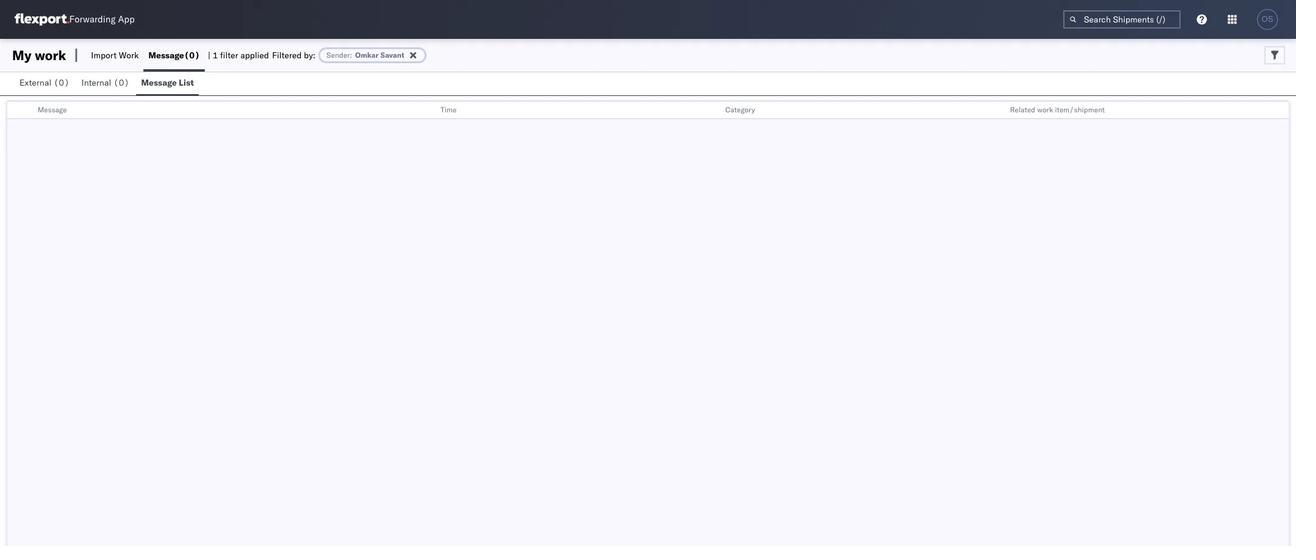 Task type: locate. For each thing, give the bounding box(es) containing it.
| 1 filter applied filtered by:
[[208, 50, 316, 61]]

my
[[12, 47, 32, 64]]

external (0) button
[[15, 72, 77, 95]]

work right related
[[1038, 105, 1054, 114]]

work up external (0)
[[35, 47, 66, 64]]

work
[[35, 47, 66, 64], [1038, 105, 1054, 114]]

4 resize handle column header from the left
[[1275, 102, 1290, 120]]

0 vertical spatial message
[[149, 50, 184, 61]]

by:
[[304, 50, 316, 61]]

(0) for message (0)
[[184, 50, 200, 61]]

resize handle column header for time
[[705, 102, 720, 120]]

1 vertical spatial message
[[141, 77, 177, 88]]

message down external (0) button
[[38, 105, 67, 114]]

message
[[149, 50, 184, 61], [141, 77, 177, 88], [38, 105, 67, 114]]

related work item/shipment
[[1011, 105, 1105, 114]]

(0) for internal (0)
[[114, 77, 129, 88]]

0 horizontal spatial (0)
[[54, 77, 69, 88]]

resize handle column header for message
[[420, 102, 435, 120]]

resize handle column header for related work item/shipment
[[1275, 102, 1290, 120]]

time
[[441, 105, 457, 114]]

forwarding
[[69, 14, 116, 25]]

0 horizontal spatial work
[[35, 47, 66, 64]]

3 resize handle column header from the left
[[990, 102, 1005, 120]]

work for my
[[35, 47, 66, 64]]

work
[[119, 50, 139, 61]]

1 resize handle column header from the left
[[420, 102, 435, 120]]

2 resize handle column header from the left
[[705, 102, 720, 120]]

external
[[19, 77, 51, 88]]

:
[[350, 50, 352, 60]]

resize handle column header for category
[[990, 102, 1005, 120]]

(0) right internal
[[114, 77, 129, 88]]

1 horizontal spatial work
[[1038, 105, 1054, 114]]

0 vertical spatial work
[[35, 47, 66, 64]]

1
[[213, 50, 218, 61]]

message list button
[[136, 72, 199, 95]]

internal
[[82, 77, 111, 88]]

os
[[1262, 15, 1274, 24]]

|
[[208, 50, 211, 61]]

1 horizontal spatial (0)
[[114, 77, 129, 88]]

(0) right external
[[54, 77, 69, 88]]

2 horizontal spatial (0)
[[184, 50, 200, 61]]

(0)
[[184, 50, 200, 61], [54, 77, 69, 88], [114, 77, 129, 88]]

message left list
[[141, 77, 177, 88]]

import work
[[91, 50, 139, 61]]

message (0)
[[149, 50, 200, 61]]

app
[[118, 14, 135, 25]]

import work button
[[86, 39, 144, 72]]

(0) left |
[[184, 50, 200, 61]]

1 vertical spatial work
[[1038, 105, 1054, 114]]

message inside button
[[141, 77, 177, 88]]

message up "message list"
[[149, 50, 184, 61]]

internal (0)
[[82, 77, 129, 88]]

resize handle column header
[[420, 102, 435, 120], [705, 102, 720, 120], [990, 102, 1005, 120], [1275, 102, 1290, 120]]

related
[[1011, 105, 1036, 114]]



Task type: describe. For each thing, give the bounding box(es) containing it.
forwarding app link
[[15, 13, 135, 26]]

sender : omkar savant
[[327, 50, 405, 60]]

list
[[179, 77, 194, 88]]

work for related
[[1038, 105, 1054, 114]]

message for list
[[141, 77, 177, 88]]

os button
[[1254, 5, 1282, 33]]

filter
[[220, 50, 238, 61]]

2 vertical spatial message
[[38, 105, 67, 114]]

(0) for external (0)
[[54, 77, 69, 88]]

sender
[[327, 50, 350, 60]]

import
[[91, 50, 117, 61]]

flexport. image
[[15, 13, 69, 26]]

savant
[[381, 50, 405, 60]]

internal (0) button
[[77, 72, 136, 95]]

applied
[[241, 50, 269, 61]]

forwarding app
[[69, 14, 135, 25]]

omkar
[[355, 50, 379, 60]]

my work
[[12, 47, 66, 64]]

message for (0)
[[149, 50, 184, 61]]

category
[[726, 105, 755, 114]]

Search Shipments (/) text field
[[1064, 10, 1181, 29]]

item/shipment
[[1056, 105, 1105, 114]]

external (0)
[[19, 77, 69, 88]]

message list
[[141, 77, 194, 88]]

filtered
[[272, 50, 302, 61]]



Task type: vqa. For each thing, say whether or not it's contained in the screenshot.
Actual associated with Marvin Arroz updated on May 23
no



